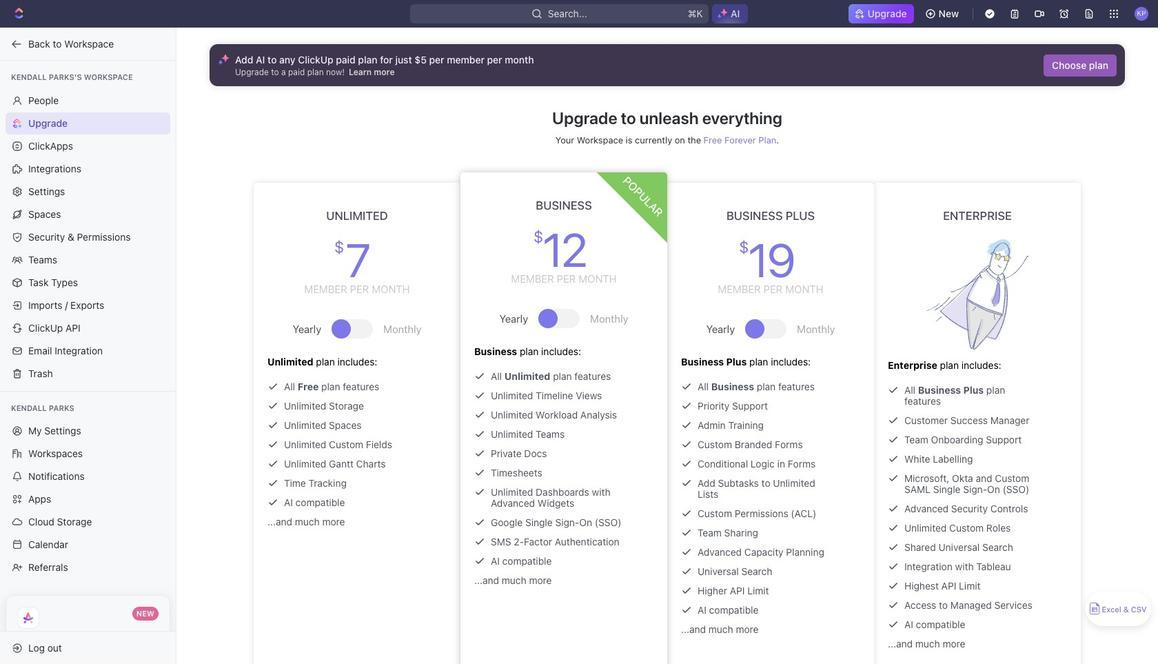 Task type: vqa. For each thing, say whether or not it's contained in the screenshot.
Space inside the 'link'
no



Task type: describe. For each thing, give the bounding box(es) containing it.
yearly for 7
[[293, 322, 322, 335]]

1 horizontal spatial monthly
[[591, 312, 629, 325]]

1 vertical spatial support
[[987, 434, 1022, 446]]

unleash
[[640, 108, 699, 128]]

...and much more down time tracking
[[268, 516, 345, 528]]

business for business plus plan includes:
[[681, 356, 724, 368]]

referrals
[[28, 561, 68, 573]]

storage for cloud storage
[[57, 516, 92, 528]]

unlimited spaces
[[284, 419, 362, 431]]

0 vertical spatial settings
[[28, 185, 65, 197]]

plan up all business plus plan features
[[941, 359, 959, 371]]

choose plan
[[1053, 59, 1109, 71]]

advanced security controls
[[905, 503, 1029, 515]]

plan up the timeline
[[553, 370, 572, 382]]

1 vertical spatial upgrade link
[[6, 112, 170, 134]]

log out
[[28, 642, 62, 654]]

$ for 7
[[334, 237, 342, 257]]

back to workspace button
[[6, 33, 163, 55]]

workspaces link
[[6, 443, 170, 465]]

conditional logic in forms
[[698, 458, 816, 470]]

cloud
[[28, 516, 54, 528]]

private docs
[[491, 448, 547, 459]]

0 horizontal spatial search
[[742, 566, 773, 577]]

$ 12 member per month
[[511, 221, 617, 285]]

services
[[995, 599, 1033, 611]]

upgrade up your at the top of the page
[[553, 108, 618, 128]]

unlimited for unlimited spaces
[[284, 419, 327, 431]]

controls
[[991, 503, 1029, 515]]

1 vertical spatial clickup
[[28, 322, 63, 334]]

all for all business plus plan features
[[905, 384, 916, 396]]

plan up all business plan features
[[750, 356, 769, 368]]

capacity
[[745, 546, 784, 558]]

dashboards
[[536, 486, 590, 498]]

0 horizontal spatial permissions
[[77, 231, 131, 242]]

google single sign-on (sso)
[[491, 517, 622, 528]]

much down 2-
[[502, 575, 527, 586]]

advanced inside unlimited dashboards with advanced widgets
[[491, 497, 535, 509]]

ai down sms at bottom left
[[491, 555, 500, 567]]

planning
[[787, 546, 825, 558]]

upgrade left new button
[[868, 8, 907, 19]]

people link
[[6, 89, 170, 111]]

custom up gantt
[[329, 439, 364, 450]]

on inside microsoft, okta and custom saml single sign-on (sso)
[[988, 484, 1001, 495]]

limit for highest api limit
[[960, 580, 981, 592]]

1 horizontal spatial with
[[956, 561, 974, 573]]

roles
[[987, 522, 1011, 534]]

security & permissions
[[28, 231, 131, 242]]

email
[[28, 345, 52, 356]]

plan up all unlimited plan features
[[520, 346, 539, 357]]

unlimited for unlimited custom roles
[[905, 522, 947, 534]]

add ai to any clickup paid plan for just $5 per member per month upgrade to a paid plan now! learn more
[[235, 54, 534, 77]]

new button
[[920, 3, 968, 25]]

...and down higher
[[681, 624, 706, 635]]

...and down sms at bottom left
[[475, 575, 499, 586]]

saml
[[905, 484, 931, 495]]

customer
[[905, 415, 948, 426]]

csv
[[1132, 605, 1147, 614]]

ai down access
[[905, 619, 914, 630]]

per for 19
[[764, 283, 783, 295]]

compatible down higher api limit
[[710, 604, 759, 616]]

calendar link
[[6, 534, 170, 556]]

to up is
[[621, 108, 636, 128]]

add for add ai to any clickup paid plan for just $5 per member per month upgrade to a paid plan now! learn more
[[235, 54, 253, 66]]

business inside all business plus plan features
[[919, 384, 962, 396]]

more down factor
[[529, 575, 552, 586]]

month for 19
[[786, 283, 824, 295]]

any
[[279, 54, 296, 66]]

...and down time
[[268, 516, 293, 528]]

compatible down access
[[916, 619, 966, 630]]

1 vertical spatial forms
[[788, 458, 816, 470]]

referrals link
[[6, 557, 170, 579]]

microsoft, okta and custom saml single sign-on (sso)
[[905, 473, 1030, 495]]

upgrade up the clickapps
[[28, 117, 68, 129]]

more down higher api limit
[[736, 624, 759, 635]]

...and much more down 2-
[[475, 575, 552, 586]]

all free plan features
[[284, 381, 380, 392]]

compatible down 2-
[[503, 555, 552, 567]]

plan right choose in the top of the page
[[1090, 59, 1109, 71]]

...and much more down higher
[[681, 624, 759, 635]]

white labelling
[[905, 453, 974, 465]]

limit for higher api limit
[[748, 585, 770, 597]]

priority support
[[698, 400, 768, 412]]

higher api limit
[[698, 585, 770, 597]]

plan left "now!"
[[307, 67, 324, 77]]

choose
[[1053, 59, 1087, 71]]

1 vertical spatial teams
[[536, 428, 565, 440]]

more down 'access to managed services'
[[943, 638, 966, 650]]

my
[[28, 425, 42, 437]]

enterprise for enterprise plan includes:
[[888, 359, 938, 371]]

ai compatible down higher api limit
[[698, 604, 759, 616]]

.
[[777, 135, 780, 146]]

...and down access
[[888, 638, 913, 650]]

features for all free plan features
[[343, 381, 380, 392]]

factor
[[524, 536, 553, 548]]

& for csv
[[1124, 605, 1130, 614]]

for
[[380, 54, 393, 66]]

1 horizontal spatial paid
[[336, 54, 356, 66]]

1 vertical spatial on
[[580, 517, 593, 528]]

2-
[[514, 536, 524, 548]]

branded
[[735, 439, 773, 450]]

unlimited for unlimited plan includes:
[[268, 356, 314, 368]]

(sso) inside microsoft, okta and custom saml single sign-on (sso)
[[1003, 484, 1030, 495]]

time tracking
[[284, 477, 347, 489]]

unlimited for unlimited
[[326, 209, 388, 223]]

business for business plus
[[727, 209, 783, 223]]

imports / exports
[[28, 299, 104, 311]]

integrations link
[[6, 158, 170, 180]]

upgrade to unleash everything
[[553, 108, 783, 128]]

notifications
[[28, 470, 85, 482]]

2 vertical spatial workspace
[[577, 135, 624, 146]]

all for all business plan features
[[698, 381, 709, 392]]

customer success manager
[[905, 415, 1030, 426]]

api for highest
[[942, 580, 957, 592]]

unlimited for unlimited dashboards with advanced widgets
[[491, 486, 533, 498]]

1 horizontal spatial security
[[952, 503, 988, 515]]

ai inside button
[[731, 8, 740, 19]]

logic
[[751, 458, 775, 470]]

parks
[[49, 403, 74, 412]]

in
[[778, 458, 786, 470]]

shared
[[905, 541, 937, 553]]

kendall parks's workspace
[[11, 72, 133, 81]]

kp button
[[1131, 3, 1153, 25]]

plan down business plus plan includes:
[[757, 381, 776, 392]]

1 vertical spatial permissions
[[735, 508, 789, 519]]

currently
[[635, 135, 673, 146]]

api for clickup
[[66, 322, 80, 334]]

per for 12
[[557, 272, 576, 285]]

email integration link
[[6, 340, 170, 362]]

admin training
[[698, 419, 764, 431]]

plan
[[759, 135, 777, 146]]

trash link
[[6, 362, 170, 385]]

your
[[556, 135, 575, 146]]

workspace for kendall parks's workspace
[[84, 72, 133, 81]]

with inside unlimited dashboards with advanced widgets
[[592, 486, 611, 498]]

plan up the unlimited storage
[[322, 381, 340, 392]]

parks's
[[49, 72, 82, 81]]

to inside add subtasks to unlimited lists
[[762, 477, 771, 489]]

to inside button
[[53, 38, 62, 49]]

fields
[[366, 439, 392, 450]]

to left any
[[268, 54, 277, 66]]

includes: for unlimited plan includes:
[[338, 356, 378, 368]]

spaces link
[[6, 203, 170, 225]]

0 horizontal spatial sign-
[[556, 517, 580, 528]]

log out button
[[6, 637, 164, 659]]

ai compatible down time tracking
[[284, 497, 345, 508]]

onboarding
[[932, 434, 984, 446]]

to down "highest api limit"
[[940, 599, 948, 611]]

integration with tableau
[[905, 561, 1012, 573]]

task types
[[28, 276, 78, 288]]

custom inside microsoft, okta and custom saml single sign-on (sso)
[[996, 473, 1030, 484]]

12
[[543, 221, 586, 277]]

unlimited custom roles
[[905, 522, 1011, 534]]

ai compatible down 2-
[[491, 555, 552, 567]]

back to workspace
[[28, 38, 114, 49]]

custom permissions (acl)
[[698, 508, 817, 519]]

calendar
[[28, 539, 68, 550]]

add for add subtasks to unlimited lists
[[698, 477, 716, 489]]

gantt
[[329, 458, 354, 470]]

/
[[65, 299, 68, 311]]

1 horizontal spatial universal
[[939, 541, 980, 553]]

advanced capacity planning
[[698, 546, 825, 558]]

business plus plan includes:
[[681, 356, 811, 368]]

trash
[[28, 367, 53, 379]]

kendall for my settings
[[11, 403, 47, 412]]

sms
[[491, 536, 512, 548]]

1 vertical spatial spaces
[[329, 419, 362, 431]]

google
[[491, 517, 523, 528]]

security & permissions link
[[6, 226, 170, 248]]

teams link
[[6, 249, 170, 271]]

enterprise image
[[927, 239, 1029, 350]]

business for business plan includes:
[[475, 346, 517, 357]]

compatible down time tracking
[[296, 497, 345, 508]]

unlimited for unlimited timeline views
[[491, 390, 533, 401]]

monthly for 19
[[798, 322, 836, 335]]



Task type: locate. For each thing, give the bounding box(es) containing it.
2 horizontal spatial advanced
[[905, 503, 949, 515]]

1 horizontal spatial team
[[905, 434, 929, 446]]

0 vertical spatial security
[[28, 231, 65, 242]]

on
[[675, 135, 686, 146]]

choose plan link
[[1044, 54, 1117, 76]]

imports
[[28, 299, 62, 311]]

1 horizontal spatial on
[[988, 484, 1001, 495]]

1 vertical spatial free
[[298, 381, 319, 392]]

add inside add subtasks to unlimited lists
[[698, 477, 716, 489]]

1 horizontal spatial &
[[1124, 605, 1130, 614]]

1 horizontal spatial integration
[[905, 561, 953, 573]]

$ inside $ 7 member per month
[[334, 237, 342, 257]]

0 horizontal spatial &
[[68, 231, 74, 242]]

yearly for 19
[[707, 322, 735, 335]]

learn
[[349, 67, 372, 77]]

charts
[[356, 458, 386, 470]]

search down the roles
[[983, 541, 1014, 553]]

integration down "clickup api" link
[[55, 345, 103, 356]]

all up priority
[[698, 381, 709, 392]]

clickapps link
[[6, 135, 170, 157]]

authentication
[[555, 536, 620, 548]]

1 vertical spatial paid
[[288, 67, 305, 77]]

1 horizontal spatial $
[[534, 227, 541, 246]]

$ left 7
[[334, 237, 342, 257]]

0 horizontal spatial on
[[580, 517, 593, 528]]

and
[[976, 473, 993, 484]]

0 vertical spatial support
[[733, 400, 768, 412]]

ai down higher
[[698, 604, 707, 616]]

team for team sharing
[[698, 527, 722, 539]]

docs
[[525, 448, 547, 459]]

integration up highest at the bottom of page
[[905, 561, 953, 573]]

support up training
[[733, 400, 768, 412]]

1 vertical spatial kendall
[[11, 403, 47, 412]]

0 horizontal spatial clickup
[[28, 322, 63, 334]]

0 horizontal spatial upgrade link
[[6, 112, 170, 134]]

timeline
[[536, 390, 574, 401]]

includes: up all free plan features
[[338, 356, 378, 368]]

the
[[688, 135, 702, 146]]

yearly up business plan includes:
[[500, 312, 528, 325]]

$ inside $ 19 member per month
[[739, 237, 747, 257]]

universal
[[939, 541, 980, 553], [698, 566, 739, 577]]

ai right ⌘k in the right of the page
[[731, 8, 740, 19]]

business up 12
[[536, 199, 592, 212]]

1 vertical spatial universal
[[698, 566, 739, 577]]

1 vertical spatial with
[[956, 561, 974, 573]]

$
[[534, 227, 541, 246], [334, 237, 342, 257], [739, 237, 747, 257]]

0 horizontal spatial paid
[[288, 67, 305, 77]]

kp
[[1138, 9, 1147, 17]]

sign- up advanced security controls
[[964, 484, 988, 495]]

plus up 19
[[786, 209, 815, 223]]

security up the task types
[[28, 231, 65, 242]]

all up customer
[[905, 384, 916, 396]]

per inside $ 12 member per month
[[557, 272, 576, 285]]

1 vertical spatial add
[[698, 477, 716, 489]]

0 horizontal spatial yearly
[[293, 322, 322, 335]]

kendall for people
[[11, 72, 47, 81]]

member inside $ 7 member per month
[[304, 283, 347, 295]]

month for 12
[[579, 272, 617, 285]]

1 vertical spatial storage
[[57, 516, 92, 528]]

0 vertical spatial paid
[[336, 54, 356, 66]]

on
[[988, 484, 1001, 495], [580, 517, 593, 528]]

sms 2-factor authentication
[[491, 536, 620, 548]]

settings down integrations
[[28, 185, 65, 197]]

0 horizontal spatial advanced
[[491, 497, 535, 509]]

0 vertical spatial with
[[592, 486, 611, 498]]

timesheets
[[491, 467, 543, 479]]

0 horizontal spatial universal
[[698, 566, 739, 577]]

0 vertical spatial add
[[235, 54, 253, 66]]

excel
[[1103, 605, 1122, 614]]

all inside all business plus plan features
[[905, 384, 916, 396]]

add left any
[[235, 54, 253, 66]]

1 horizontal spatial teams
[[536, 428, 565, 440]]

much down higher
[[709, 624, 734, 635]]

0 vertical spatial sign-
[[964, 484, 988, 495]]

includes: up all unlimited plan features
[[542, 346, 581, 357]]

higher
[[698, 585, 728, 597]]

single inside microsoft, okta and custom saml single sign-on (sso)
[[934, 484, 961, 495]]

1 vertical spatial single
[[526, 517, 553, 528]]

includes: up all business plan features
[[771, 356, 811, 368]]

0 horizontal spatial support
[[733, 400, 768, 412]]

1 horizontal spatial new
[[939, 8, 959, 19]]

plus for business plus plan includes:
[[727, 356, 747, 368]]

teams up task at the left top of page
[[28, 253, 57, 265]]

0 vertical spatial permissions
[[77, 231, 131, 242]]

add
[[235, 54, 253, 66], [698, 477, 716, 489]]

ai compatible down access
[[905, 619, 966, 630]]

all for all unlimited plan features
[[491, 370, 502, 382]]

analysis
[[581, 409, 617, 421]]

plus inside all business plus plan features
[[964, 384, 984, 396]]

0 vertical spatial clickup
[[298, 54, 334, 66]]

plan inside all business plus plan features
[[987, 384, 1006, 396]]

clickapps
[[28, 140, 73, 151]]

more down tracking
[[322, 516, 345, 528]]

storage down apps link
[[57, 516, 92, 528]]

highest
[[905, 580, 939, 592]]

0 vertical spatial universal
[[939, 541, 980, 553]]

2 kendall from the top
[[11, 403, 47, 412]]

search...
[[549, 8, 588, 19]]

0 vertical spatial forms
[[775, 439, 803, 450]]

monthly
[[591, 312, 629, 325], [384, 322, 422, 335], [798, 322, 836, 335]]

$ inside $ 12 member per month
[[534, 227, 541, 246]]

enterprise for enterprise
[[944, 209, 1013, 223]]

1 vertical spatial workspace
[[84, 72, 133, 81]]

free right the at right
[[704, 135, 722, 146]]

add down conditional
[[698, 477, 716, 489]]

workspaces
[[28, 448, 83, 459]]

plus for business plus
[[786, 209, 815, 223]]

(sso) up controls
[[1003, 484, 1030, 495]]

clickup inside the add ai to any clickup paid plan for just $5 per member per month upgrade to a paid plan now! learn more
[[298, 54, 334, 66]]

per inside $ 7 member per month
[[350, 283, 369, 295]]

0 vertical spatial single
[[934, 484, 961, 495]]

single up factor
[[526, 517, 553, 528]]

1 horizontal spatial support
[[987, 434, 1022, 446]]

0 horizontal spatial storage
[[57, 516, 92, 528]]

1 horizontal spatial limit
[[960, 580, 981, 592]]

business up 19
[[727, 209, 783, 223]]

private
[[491, 448, 522, 459]]

free up the unlimited storage
[[298, 381, 319, 392]]

people
[[28, 94, 59, 106]]

custom down admin
[[698, 439, 733, 450]]

includes: up all business plus plan features
[[962, 359, 1002, 371]]

member for 7
[[304, 283, 347, 295]]

on up controls
[[988, 484, 1001, 495]]

1 horizontal spatial upgrade link
[[849, 4, 914, 23]]

unlimited inside add subtasks to unlimited lists
[[773, 477, 816, 489]]

unlimited workload analysis
[[491, 409, 617, 421]]

0 vertical spatial upgrade link
[[849, 4, 914, 23]]

ai down time
[[284, 497, 293, 508]]

with
[[592, 486, 611, 498], [956, 561, 974, 573]]

monthly for 7
[[384, 322, 422, 335]]

1 vertical spatial &
[[1124, 605, 1130, 614]]

email integration
[[28, 345, 103, 356]]

paid up "now!"
[[336, 54, 356, 66]]

member for 19
[[718, 283, 761, 295]]

integration inside email integration link
[[55, 345, 103, 356]]

add subtasks to unlimited lists
[[698, 477, 816, 500]]

month inside $ 7 member per month
[[372, 283, 410, 295]]

settings
[[28, 185, 65, 197], [44, 425, 81, 437]]

workspace for back to workspace
[[64, 38, 114, 49]]

tableau
[[977, 561, 1012, 573]]

forms right in
[[788, 458, 816, 470]]

kendall up my
[[11, 403, 47, 412]]

upgrade
[[868, 8, 907, 19], [235, 67, 269, 77], [553, 108, 618, 128], [28, 117, 68, 129]]

unlimited for unlimited workload analysis
[[491, 409, 533, 421]]

workspace up kendall parks's workspace
[[64, 38, 114, 49]]

1 kendall from the top
[[11, 72, 47, 81]]

yearly up unlimited plan includes:
[[293, 322, 322, 335]]

forms
[[775, 439, 803, 450], [788, 458, 816, 470]]

white
[[905, 453, 931, 465]]

workspace inside button
[[64, 38, 114, 49]]

0 horizontal spatial with
[[592, 486, 611, 498]]

much down time tracking
[[295, 516, 320, 528]]

2 vertical spatial plus
[[964, 384, 984, 396]]

...and
[[268, 516, 293, 528], [475, 575, 499, 586], [681, 624, 706, 635], [888, 638, 913, 650]]

$ for 12
[[534, 227, 541, 246]]

add inside the add ai to any clickup paid plan for just $5 per member per month upgrade to a paid plan now! learn more
[[235, 54, 253, 66]]

0 horizontal spatial integration
[[55, 345, 103, 356]]

spaces up security & permissions
[[28, 208, 61, 220]]

workspace left is
[[577, 135, 624, 146]]

& for permissions
[[68, 231, 74, 242]]

1 horizontal spatial add
[[698, 477, 716, 489]]

settings link
[[6, 180, 170, 202]]

1 horizontal spatial (sso)
[[1003, 484, 1030, 495]]

paid
[[336, 54, 356, 66], [288, 67, 305, 77]]

1 vertical spatial (sso)
[[595, 517, 622, 528]]

0 horizontal spatial limit
[[748, 585, 770, 597]]

plan up learn on the top left
[[358, 54, 378, 66]]

features inside all business plus plan features
[[905, 395, 942, 407]]

month for 7
[[372, 283, 410, 295]]

& inside security & permissions link
[[68, 231, 74, 242]]

1 vertical spatial security
[[952, 503, 988, 515]]

api for higher
[[730, 585, 745, 597]]

includes: for enterprise plan includes:
[[962, 359, 1002, 371]]

workspace
[[64, 38, 114, 49], [84, 72, 133, 81], [577, 135, 624, 146]]

team
[[905, 434, 929, 446], [698, 527, 722, 539]]

custom down advanced security controls
[[950, 522, 984, 534]]

1 horizontal spatial single
[[934, 484, 961, 495]]

0 horizontal spatial free
[[298, 381, 319, 392]]

spaces up unlimited custom fields
[[329, 419, 362, 431]]

much down access
[[916, 638, 941, 650]]

2 horizontal spatial api
[[942, 580, 957, 592]]

$ left 19
[[739, 237, 747, 257]]

$ 19 member per month
[[718, 232, 824, 295]]

1 vertical spatial new
[[136, 609, 155, 618]]

log
[[28, 642, 45, 654]]

1 horizontal spatial api
[[730, 585, 745, 597]]

security up the unlimited custom roles
[[952, 503, 988, 515]]

widgets
[[538, 497, 575, 509]]

sign- inside microsoft, okta and custom saml single sign-on (sso)
[[964, 484, 988, 495]]

team for team onboarding support
[[905, 434, 929, 446]]

1 horizontal spatial advanced
[[698, 546, 742, 558]]

permissions down spaces link
[[77, 231, 131, 242]]

lists
[[698, 488, 719, 500]]

0 vertical spatial free
[[704, 135, 722, 146]]

& inside excel & csv link
[[1124, 605, 1130, 614]]

workspace up people link
[[84, 72, 133, 81]]

single
[[934, 484, 961, 495], [526, 517, 553, 528]]

per inside $ 19 member per month
[[764, 283, 783, 295]]

admin
[[698, 419, 726, 431]]

month inside $ 12 member per month
[[579, 272, 617, 285]]

free forever plan link
[[704, 135, 777, 146]]

unlimited inside unlimited dashboards with advanced widgets
[[491, 486, 533, 498]]

excel & csv
[[1103, 605, 1147, 614]]

universal up integration with tableau
[[939, 541, 980, 553]]

features up customer
[[905, 395, 942, 407]]

advanced down saml
[[905, 503, 949, 515]]

month inside $ 19 member per month
[[786, 283, 824, 295]]

0 vertical spatial on
[[988, 484, 1001, 495]]

$ left 12
[[534, 227, 541, 246]]

upgrade link left new button
[[849, 4, 914, 23]]

advanced for advanced security controls
[[905, 503, 949, 515]]

includes:
[[542, 346, 581, 357], [338, 356, 378, 368], [771, 356, 811, 368], [962, 359, 1002, 371]]

custom down 'lists'
[[698, 508, 733, 519]]

all unlimited plan features
[[491, 370, 611, 382]]

more inside the add ai to any clickup paid plan for just $5 per member per month upgrade to a paid plan now! learn more
[[374, 67, 395, 77]]

0 horizontal spatial add
[[235, 54, 253, 66]]

member inside $ 19 member per month
[[718, 283, 761, 295]]

exports
[[70, 299, 104, 311]]

0 horizontal spatial security
[[28, 231, 65, 242]]

0 horizontal spatial enterprise
[[888, 359, 938, 371]]

microsoft,
[[905, 473, 950, 484]]

paid right a
[[288, 67, 305, 77]]

0 horizontal spatial $
[[334, 237, 342, 257]]

views
[[576, 390, 602, 401]]

features up views
[[575, 370, 611, 382]]

1 horizontal spatial free
[[704, 135, 722, 146]]

1 vertical spatial sign-
[[556, 517, 580, 528]]

& down spaces link
[[68, 231, 74, 242]]

member inside $ 12 member per month
[[511, 272, 554, 285]]

0 horizontal spatial (sso)
[[595, 517, 622, 528]]

⌘k
[[689, 8, 704, 19]]

plan up all free plan features
[[316, 356, 335, 368]]

1 horizontal spatial search
[[983, 541, 1014, 553]]

(sso)
[[1003, 484, 1030, 495], [595, 517, 622, 528]]

spaces
[[28, 208, 61, 220], [329, 419, 362, 431]]

0 vertical spatial integration
[[55, 345, 103, 356]]

0 vertical spatial spaces
[[28, 208, 61, 220]]

unlimited for unlimited custom fields
[[284, 439, 327, 450]]

unlimited custom fields
[[284, 439, 392, 450]]

advanced down team sharing
[[698, 546, 742, 558]]

unlimited
[[326, 209, 388, 223], [268, 356, 314, 368], [505, 370, 551, 382], [491, 390, 533, 401], [284, 400, 327, 412], [491, 409, 533, 421], [284, 419, 327, 431], [491, 428, 533, 440], [284, 439, 327, 450], [284, 458, 327, 470], [773, 477, 816, 489], [491, 486, 533, 498], [905, 522, 947, 534]]

new
[[939, 8, 959, 19], [136, 609, 155, 618]]

0 vertical spatial plus
[[786, 209, 815, 223]]

unlimited for unlimited gantt charts
[[284, 458, 327, 470]]

0 vertical spatial team
[[905, 434, 929, 446]]

per for 7
[[350, 283, 369, 295]]

features
[[575, 370, 611, 382], [343, 381, 380, 392], [779, 381, 815, 392], [905, 395, 942, 407]]

1 vertical spatial team
[[698, 527, 722, 539]]

0 horizontal spatial plus
[[727, 356, 747, 368]]

$ for 19
[[739, 237, 747, 257]]

1 vertical spatial plus
[[727, 356, 747, 368]]

sign- down widgets
[[556, 517, 580, 528]]

forms up in
[[775, 439, 803, 450]]

types
[[51, 276, 78, 288]]

features for all unlimited plan features
[[575, 370, 611, 382]]

to down logic
[[762, 477, 771, 489]]

1 horizontal spatial yearly
[[500, 312, 528, 325]]

unlimited timeline views
[[491, 390, 602, 401]]

ai button
[[713, 4, 748, 23]]

ai inside the add ai to any clickup paid plan for just $5 per member per month upgrade to a paid plan now! learn more
[[256, 54, 265, 66]]

business plan includes:
[[475, 346, 581, 357]]

access
[[905, 599, 937, 611]]

0 horizontal spatial spaces
[[28, 208, 61, 220]]

0 vertical spatial workspace
[[64, 38, 114, 49]]

with right the dashboards
[[592, 486, 611, 498]]

storage for unlimited storage
[[329, 400, 364, 412]]

0 horizontal spatial api
[[66, 322, 80, 334]]

features down business plus plan includes:
[[779, 381, 815, 392]]

2 horizontal spatial monthly
[[798, 322, 836, 335]]

compatible
[[296, 497, 345, 508], [503, 555, 552, 567], [710, 604, 759, 616], [916, 619, 966, 630]]

time
[[284, 477, 306, 489]]

month inside the add ai to any clickup paid plan for just $5 per member per month upgrade to a paid plan now! learn more
[[505, 54, 534, 66]]

features up the unlimited storage
[[343, 381, 380, 392]]

more
[[374, 67, 395, 77], [322, 516, 345, 528], [529, 575, 552, 586], [736, 624, 759, 635], [943, 638, 966, 650]]

features for all business plan features
[[779, 381, 815, 392]]

unlimited gantt charts
[[284, 458, 386, 470]]

teams down unlimited workload analysis
[[536, 428, 565, 440]]

plan
[[358, 54, 378, 66], [1090, 59, 1109, 71], [307, 67, 324, 77], [520, 346, 539, 357], [316, 356, 335, 368], [750, 356, 769, 368], [941, 359, 959, 371], [553, 370, 572, 382], [322, 381, 340, 392], [757, 381, 776, 392], [987, 384, 1006, 396]]

0 vertical spatial storage
[[329, 400, 364, 412]]

ai left any
[[256, 54, 265, 66]]

kendall up people
[[11, 72, 47, 81]]

2 horizontal spatial $
[[739, 237, 747, 257]]

shared universal search
[[905, 541, 1014, 553]]

upgrade inside the add ai to any clickup paid plan for just $5 per member per month upgrade to a paid plan now! learn more
[[235, 67, 269, 77]]

member for 12
[[511, 272, 554, 285]]

0 vertical spatial (sso)
[[1003, 484, 1030, 495]]

all
[[491, 370, 502, 382], [284, 381, 295, 392], [698, 381, 709, 392], [905, 384, 916, 396]]

plus up all business plan features
[[727, 356, 747, 368]]

business for business
[[536, 199, 592, 212]]

unlimited for unlimited storage
[[284, 400, 327, 412]]

support down manager
[[987, 434, 1022, 446]]

business up priority support
[[712, 381, 755, 392]]

single up advanced security controls
[[934, 484, 961, 495]]

1 horizontal spatial spaces
[[329, 419, 362, 431]]

unlimited for unlimited teams
[[491, 428, 533, 440]]

highest api limit
[[905, 580, 981, 592]]

settings down 'parks' at left bottom
[[44, 425, 81, 437]]

1 vertical spatial search
[[742, 566, 773, 577]]

0 horizontal spatial teams
[[28, 253, 57, 265]]

advanced for advanced capacity planning
[[698, 546, 742, 558]]

new inside button
[[939, 8, 959, 19]]

$5
[[415, 54, 427, 66]]

member inside the add ai to any clickup paid plan for just $5 per member per month upgrade to a paid plan now! learn more
[[447, 54, 485, 66]]

all for all free plan features
[[284, 381, 295, 392]]

sign-
[[964, 484, 988, 495], [556, 517, 580, 528]]

ai compatible
[[284, 497, 345, 508], [491, 555, 552, 567], [698, 604, 759, 616], [905, 619, 966, 630]]

subtasks
[[718, 477, 759, 489]]

&
[[68, 231, 74, 242], [1124, 605, 1130, 614]]

1 horizontal spatial plus
[[786, 209, 815, 223]]

priority
[[698, 400, 730, 412]]

1 vertical spatial enterprise
[[888, 359, 938, 371]]

team up white
[[905, 434, 929, 446]]

unlimited plan includes:
[[268, 356, 378, 368]]

to left a
[[271, 67, 279, 77]]

1 vertical spatial settings
[[44, 425, 81, 437]]

includes: for business plan includes:
[[542, 346, 581, 357]]

apps link
[[6, 488, 170, 510]]

universal up higher
[[698, 566, 739, 577]]

limit down universal search
[[748, 585, 770, 597]]

out
[[47, 642, 62, 654]]

1 vertical spatial integration
[[905, 561, 953, 573]]

api down the /
[[66, 322, 80, 334]]

...and much more down access
[[888, 638, 966, 650]]



